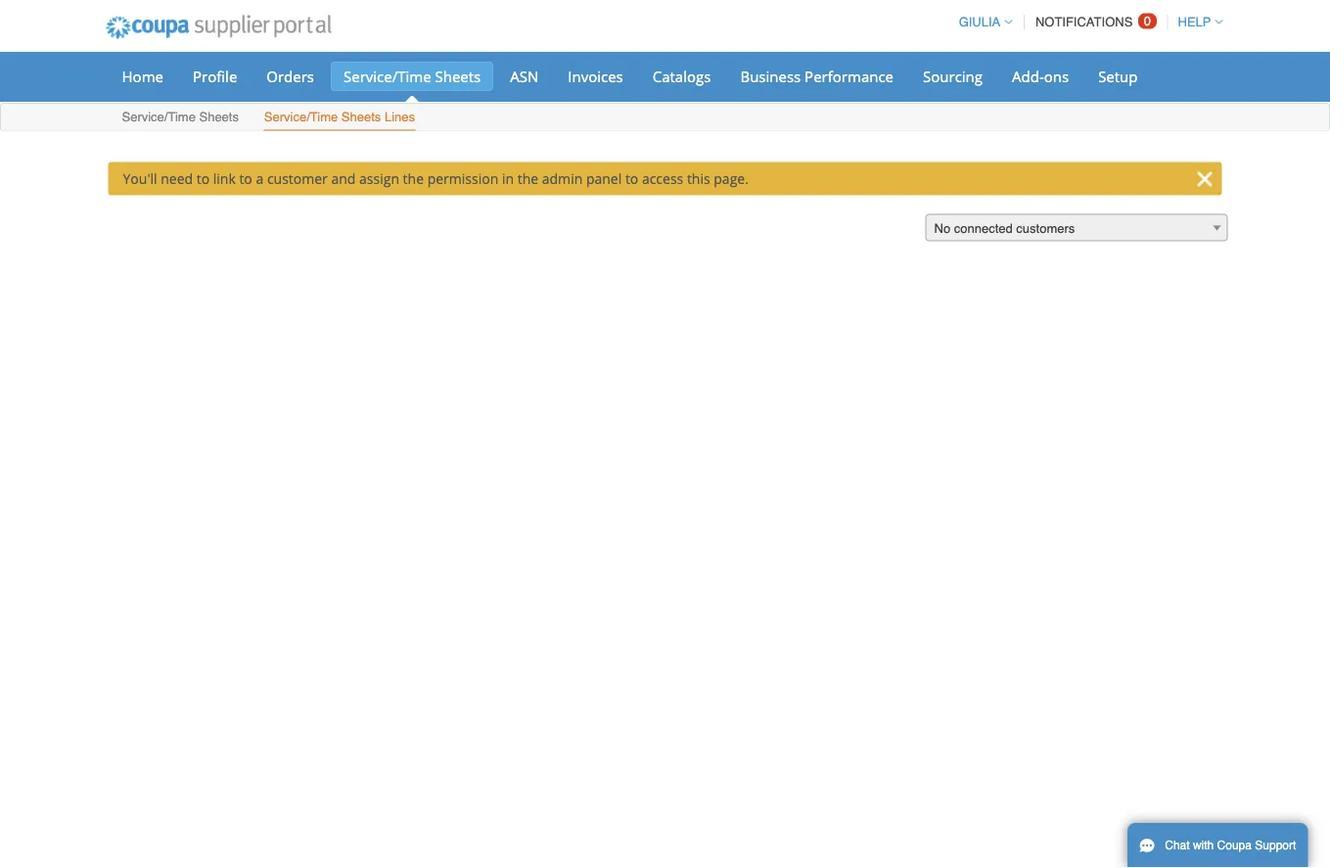 Task type: vqa. For each thing, say whether or not it's contained in the screenshot.
2nd Secure Information - not published to your public profile from left
no



Task type: describe. For each thing, give the bounding box(es) containing it.
1 the from the left
[[403, 169, 424, 188]]

lines
[[385, 110, 415, 124]]

business
[[741, 66, 801, 86]]

in
[[502, 169, 514, 188]]

page.
[[714, 169, 749, 188]]

No connected customers field
[[926, 214, 1228, 242]]

asn
[[510, 66, 539, 86]]

profile link
[[180, 62, 250, 91]]

orders
[[267, 66, 314, 86]]

asn link
[[498, 62, 552, 91]]

invoices
[[568, 66, 623, 86]]

you'll
[[123, 169, 157, 188]]

1 horizontal spatial service/time
[[264, 110, 338, 124]]

link
[[213, 169, 236, 188]]

coupa supplier portal image
[[93, 3, 345, 52]]

sourcing
[[923, 66, 983, 86]]

customers
[[1017, 221, 1075, 236]]

0 vertical spatial service/time sheets link
[[331, 62, 494, 91]]

giulia link
[[950, 15, 1013, 29]]

0 vertical spatial service/time sheets
[[344, 66, 481, 86]]

performance
[[805, 66, 894, 86]]

ons
[[1044, 66, 1069, 86]]

1 vertical spatial service/time sheets link
[[121, 105, 240, 131]]

you'll need to link to a customer and assign the permission in the admin panel to access this page.
[[123, 169, 749, 188]]

no
[[935, 221, 951, 236]]

2 the from the left
[[518, 169, 539, 188]]

0 horizontal spatial service/time
[[122, 110, 196, 124]]

profile
[[193, 66, 237, 86]]

orders link
[[254, 62, 327, 91]]

home link
[[109, 62, 176, 91]]

1 horizontal spatial sheets
[[342, 110, 381, 124]]

catalogs link
[[640, 62, 724, 91]]

help link
[[1170, 15, 1223, 29]]

No connected customers text field
[[927, 215, 1227, 242]]

a
[[256, 169, 264, 188]]

service/time sheets lines link
[[263, 105, 416, 131]]

0 horizontal spatial sheets
[[199, 110, 239, 124]]

connected
[[954, 221, 1013, 236]]

notifications
[[1036, 15, 1133, 29]]



Task type: locate. For each thing, give the bounding box(es) containing it.
notifications 0
[[1036, 14, 1151, 29]]

0 horizontal spatial service/time sheets link
[[121, 105, 240, 131]]

1 horizontal spatial service/time sheets link
[[331, 62, 494, 91]]

to left link
[[197, 169, 210, 188]]

giulia
[[959, 15, 1001, 29]]

business performance
[[741, 66, 894, 86]]

and
[[331, 169, 356, 188]]

2 to from the left
[[239, 169, 252, 188]]

the right assign
[[403, 169, 424, 188]]

0 horizontal spatial service/time sheets
[[122, 110, 239, 124]]

setup
[[1099, 66, 1138, 86]]

the right in
[[518, 169, 539, 188]]

chat with coupa support
[[1165, 839, 1297, 853]]

sheets down profile link
[[199, 110, 239, 124]]

coupa
[[1218, 839, 1252, 853]]

add-
[[1012, 66, 1044, 86]]

service/time sheets down profile link
[[122, 110, 239, 124]]

permission
[[428, 169, 499, 188]]

the
[[403, 169, 424, 188], [518, 169, 539, 188]]

help
[[1178, 15, 1212, 29]]

panel
[[586, 169, 622, 188]]

service/time sheets
[[344, 66, 481, 86], [122, 110, 239, 124]]

sheets left asn
[[435, 66, 481, 86]]

chat
[[1165, 839, 1190, 853]]

service/time sheets up lines
[[344, 66, 481, 86]]

home
[[122, 66, 164, 86]]

to
[[197, 169, 210, 188], [239, 169, 252, 188], [626, 169, 639, 188]]

2 horizontal spatial service/time
[[344, 66, 431, 86]]

navigation
[[950, 3, 1223, 41]]

0 horizontal spatial the
[[403, 169, 424, 188]]

invoices link
[[555, 62, 636, 91]]

1 vertical spatial service/time sheets
[[122, 110, 239, 124]]

1 to from the left
[[197, 169, 210, 188]]

3 to from the left
[[626, 169, 639, 188]]

2 horizontal spatial sheets
[[435, 66, 481, 86]]

with
[[1193, 839, 1214, 853]]

access
[[642, 169, 684, 188]]

customer
[[267, 169, 328, 188]]

1 horizontal spatial service/time sheets
[[344, 66, 481, 86]]

sheets
[[435, 66, 481, 86], [199, 110, 239, 124], [342, 110, 381, 124]]

to left a
[[239, 169, 252, 188]]

catalogs
[[653, 66, 711, 86]]

service/time sheets link down profile link
[[121, 105, 240, 131]]

navigation containing notifications 0
[[950, 3, 1223, 41]]

service/time up lines
[[344, 66, 431, 86]]

admin
[[542, 169, 583, 188]]

service/time
[[344, 66, 431, 86], [122, 110, 196, 124], [264, 110, 338, 124]]

0
[[1144, 14, 1151, 28]]

sourcing link
[[911, 62, 996, 91]]

assign
[[359, 169, 399, 188]]

service/time down home link
[[122, 110, 196, 124]]

add-ons
[[1012, 66, 1069, 86]]

setup link
[[1086, 62, 1151, 91]]

1 horizontal spatial the
[[518, 169, 539, 188]]

0 horizontal spatial to
[[197, 169, 210, 188]]

chat with coupa support button
[[1128, 823, 1308, 868]]

business performance link
[[728, 62, 907, 91]]

service/time down orders link
[[264, 110, 338, 124]]

add-ons link
[[1000, 62, 1082, 91]]

this
[[687, 169, 710, 188]]

no connected customers
[[935, 221, 1075, 236]]

service/time sheets link up lines
[[331, 62, 494, 91]]

support
[[1256, 839, 1297, 853]]

1 horizontal spatial to
[[239, 169, 252, 188]]

service/time sheets lines
[[264, 110, 415, 124]]

2 horizontal spatial to
[[626, 169, 639, 188]]

need
[[161, 169, 193, 188]]

sheets left lines
[[342, 110, 381, 124]]

to right "panel"
[[626, 169, 639, 188]]

service/time sheets link
[[331, 62, 494, 91], [121, 105, 240, 131]]



